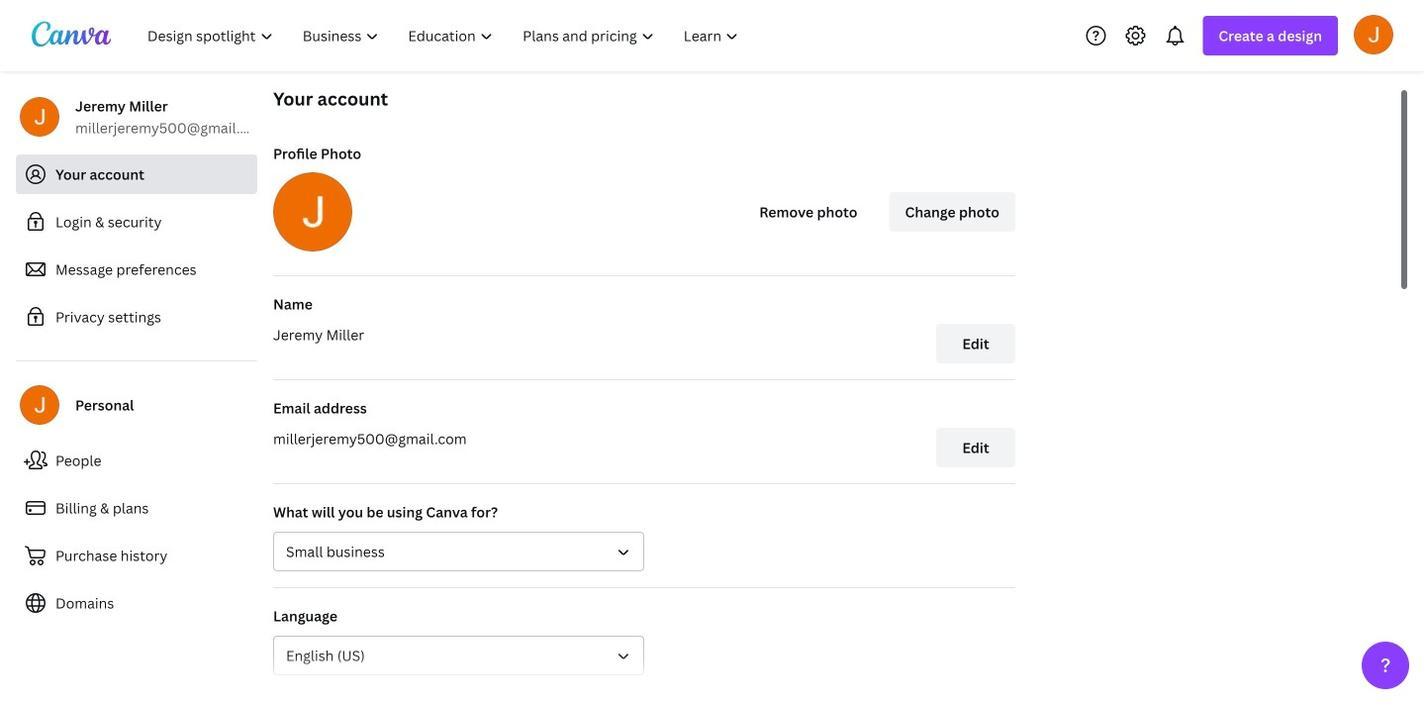 Task type: locate. For each thing, give the bounding box(es) containing it.
top level navigation element
[[135, 16, 756, 55]]

None button
[[273, 532, 645, 571]]

Language: English (US) button
[[273, 636, 645, 675]]



Task type: vqa. For each thing, say whether or not it's contained in the screenshot.
James Peterson image
no



Task type: describe. For each thing, give the bounding box(es) containing it.
jeremy miller image
[[1355, 15, 1394, 54]]



